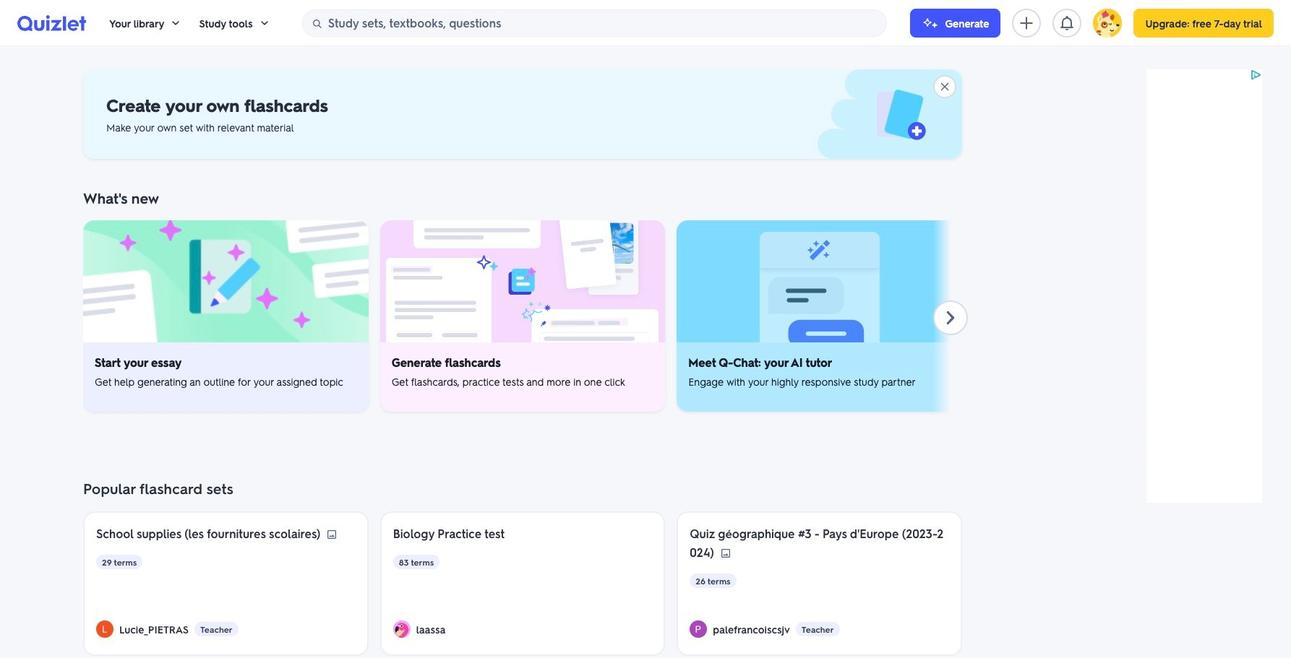 Task type: describe. For each thing, give the bounding box(es) containing it.
close image
[[939, 81, 951, 93]]

Search field
[[303, 9, 887, 37]]

create image
[[1018, 14, 1036, 31]]

caret right image
[[939, 574, 962, 597]]

1 quizlet image from the top
[[17, 14, 86, 31]]

caret down image
[[170, 17, 182, 29]]

caret down image
[[259, 17, 270, 29]]



Task type: locate. For each thing, give the bounding box(es) containing it.
search image
[[311, 18, 323, 29]]

image image
[[326, 529, 338, 541], [720, 548, 732, 560]]

0 vertical spatial image image
[[326, 529, 338, 541]]

caret right image
[[939, 306, 962, 329]]

bell image
[[1059, 14, 1076, 31]]

None search field
[[302, 9, 887, 37]]

sparkle image
[[922, 14, 940, 31]]

1 vertical spatial image image
[[720, 548, 732, 560]]

0 horizontal spatial image image
[[326, 529, 338, 541]]

advertisement element
[[1147, 69, 1262, 503]]

2 quizlet image from the top
[[17, 15, 86, 31]]

profile picture image
[[1094, 8, 1123, 37], [96, 621, 114, 638], [393, 621, 410, 638], [690, 621, 707, 638]]

quizlet image
[[17, 14, 86, 31], [17, 15, 86, 31]]

Search text field
[[328, 9, 883, 37]]

1 horizontal spatial image image
[[720, 548, 732, 560]]



Task type: vqa. For each thing, say whether or not it's contained in the screenshot.
CREATE image
yes



